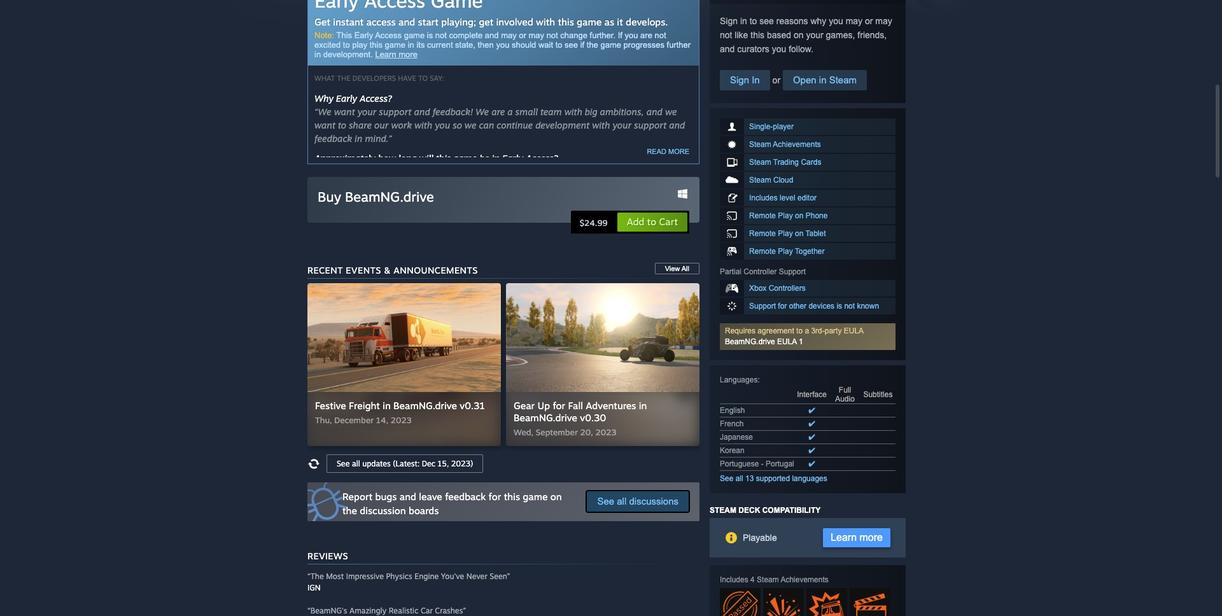 Task type: locate. For each thing, give the bounding box(es) containing it.
2 horizontal spatial our
[[659, 366, 673, 376]]

steam left deck
[[710, 506, 737, 515]]

early inside the this early access game is not complete and may or may not change further. if you are not excited to play this game in its current state, then you          should wait to see if the game progresses further in development.
[[354, 31, 373, 40]]

"we inside "we hope to make the full version into a fully-fledged open-world vehicle simulator, with a career mode involving various vehicular disciplines and event types, and other gameplay modes."
[[315, 226, 332, 237]]

1 horizontal spatial other
[[789, 302, 807, 311]]

1 vertical spatial play
[[778, 229, 793, 238]]

1 vertical spatial includes
[[720, 576, 749, 585]]

0 vertical spatial go
[[644, 180, 655, 190]]

0 vertical spatial feedback
[[315, 133, 352, 144]]

disciplines
[[483, 239, 526, 250]]

achievements up steam trading cards "link"
[[773, 140, 821, 149]]

includes level editor
[[750, 194, 817, 203]]

2 "it from the top
[[315, 286, 324, 297]]

1 "it from the top
[[315, 166, 324, 177]]

0 horizontal spatial see
[[565, 40, 578, 50]]

will up exact
[[419, 153, 434, 164]]

1 play from the top
[[778, 211, 793, 220]]

wed, september 20, 2023
[[514, 427, 617, 438]]

trading
[[774, 158, 799, 167]]

support up work
[[379, 106, 412, 117]]

includes for includes level editor
[[750, 194, 778, 203]]

eula right the party
[[844, 327, 864, 336]]

based
[[767, 30, 792, 40]]

0 vertical spatial development
[[536, 120, 590, 131]]

0 vertical spatial are
[[641, 31, 653, 40]]

want up share in the top of the page
[[334, 106, 355, 117]]

sign in to see reasons why you may or may not like this based on your games, friends, and curators you follow.
[[720, 16, 893, 54]]

the inside "we always take suggestions and feedback from the community and try to satisfy our customers as best as we can."
[[519, 366, 533, 376]]

1 vertical spatial or
[[519, 31, 527, 40]]

support
[[379, 106, 412, 117], [634, 120, 667, 131]]

we
[[476, 106, 489, 117]]

early inside why early access? "we want your support and feedback! we are a small team with big ambitions, and we want to share our work with you so we can continue development with your support and feedback in mind."
[[336, 93, 357, 104]]

game inside report bugs and leave feedback for this game on the discussion boards
[[523, 491, 548, 503]]

so
[[453, 120, 462, 131]]

2 horizontal spatial your
[[806, 30, 824, 40]]

1 horizontal spatial all
[[617, 496, 627, 507]]

0 vertical spatial more
[[399, 50, 418, 59]]

2 horizontal spatial or
[[865, 16, 873, 26]]

1 vertical spatial see
[[565, 40, 578, 50]]

you down based
[[772, 44, 787, 54]]

and up read more
[[669, 120, 686, 131]]

and left feedback!
[[414, 106, 430, 117]]

1 horizontal spatial or
[[770, 75, 783, 85]]

feedback inside why early access? "we want your support and feedback! we are a small team with big ambitions, and we want to share our work with you so we can continue development with your support and feedback in mind."
[[315, 133, 352, 144]]

0 horizontal spatial or
[[519, 31, 527, 40]]

sign for sign in to see reasons why you may or may not like this based on your games, friends, and curators you follow.
[[720, 16, 738, 26]]

sign inside sign in to see reasons why you may or may not like this based on your games, friends, and curators you follow.
[[720, 16, 738, 26]]

includes level editor link
[[720, 190, 896, 206]]

get
[[315, 16, 330, 28]]

you left so
[[435, 120, 450, 131]]

0 vertical spatial or
[[865, 16, 873, 26]]

0 vertical spatial our
[[375, 120, 389, 131]]

and inside sign in to see reasons why you may or may not like this based on your games, friends, and curators you follow.
[[720, 44, 735, 54]]

✔ for korean
[[809, 446, 816, 455]]

not left like
[[720, 30, 733, 40]]

play up remote play on tablet
[[778, 211, 793, 220]]

a inside why early access? "we want your support and feedback! we are a small team with big ambitions, and we want to share our work with you so we can continue development with your support and feedback in mind."
[[508, 106, 513, 117]]

with inside "we hope to make the full version into a fully-fledged open-world vehicle simulator, with a career mode involving various vehicular disciplines and event types, and other gameplay modes."
[[665, 226, 683, 237]]

are inside the this early access game is not complete and may or may not change further. if you are not excited to play this game in its current state, then you          should wait to see if the game progresses further in development.
[[641, 31, 653, 40]]

then
[[478, 40, 494, 50]]

in inside sign in to see reasons why you may or may not like this based on your games, friends, and curators you follow.
[[741, 16, 748, 26]]

0 vertical spatial access?
[[360, 93, 392, 104]]

hope
[[334, 226, 355, 237]]

this inside approximately how long will this game be in early access? "it is difficult to give an exact number, but probably at least 12 months before we could call the game "beta" (feature-complete). even then, development will probably go on for years, as the potential of our engine is extremely vast."
[[436, 153, 451, 164]]

0 horizontal spatial learn
[[375, 50, 397, 59]]

are right we
[[492, 106, 505, 117]]

december
[[334, 415, 374, 425]]

remote for remote play on tablet
[[750, 229, 776, 238]]

full
[[839, 386, 852, 395]]

feedback
[[315, 133, 352, 144], [456, 366, 494, 376], [445, 491, 486, 503]]

not down start
[[435, 31, 447, 40]]

see down portuguese at bottom
[[720, 474, 734, 483]]

remote inside the remote play on phone link
[[750, 211, 776, 220]]

2 vertical spatial early
[[502, 153, 523, 164]]

is up call
[[326, 166, 332, 177]]

in
[[741, 16, 748, 26], [408, 40, 414, 50], [315, 50, 321, 59], [819, 75, 827, 85], [355, 133, 363, 144], [492, 153, 500, 164], [383, 400, 391, 412], [639, 400, 647, 412]]

"we inside "we always take suggestions and feedback from the community and try to satisfy our customers as best as we can."
[[315, 366, 332, 376]]

1 vertical spatial support
[[634, 120, 667, 131]]

have
[[398, 74, 417, 83]]

1 vertical spatial your
[[358, 106, 377, 117]]

1 horizontal spatial support
[[779, 267, 806, 276]]

1 horizontal spatial go
[[644, 180, 655, 190]]

access? inside why early access? "we want your support and feedback! we are a small team with big ambitions, and we want to share our work with you so we can continue development with your support and feedback in mind."
[[360, 93, 392, 104]]

feedback inside "we always take suggestions and feedback from the community and try to satisfy our customers as best as we can."
[[456, 366, 494, 376]]

in inside approximately how long will this game be in early access? "it is difficult to give an exact number, but probably at least 12 months before we could call the game "beta" (feature-complete). even then, development will probably go on for years, as the potential of our engine is extremely vast."
[[492, 153, 500, 164]]

1 vertical spatial support
[[750, 302, 776, 311]]

0 vertical spatial other
[[619, 239, 641, 250]]

0 horizontal spatial see
[[337, 459, 350, 469]]

play up remote play together
[[778, 229, 793, 238]]

to inside why early access? "we want your support and feedback! we are a small team with big ambitions, and we want to share our work with you so we can continue development with your support and feedback in mind."
[[338, 120, 346, 131]]

2 vertical spatial your
[[613, 120, 632, 131]]

2 vertical spatial "we
[[315, 366, 332, 376]]

steam left cloud
[[750, 176, 772, 185]]

1 horizontal spatial learn more
[[831, 532, 883, 543]]

types,
[[573, 239, 598, 250]]

1 "we from the top
[[315, 106, 332, 117]]

read more
[[647, 148, 690, 155]]

all left updates
[[352, 459, 360, 469]]

2 ✔ from the top
[[809, 420, 816, 429]]

remote inside remote play together link
[[750, 247, 776, 256]]

or down involved
[[519, 31, 527, 40]]

3 "we from the top
[[315, 366, 332, 376]]

is right its
[[427, 31, 433, 40]]

price
[[336, 332, 357, 343]]

this early access game is not complete and may or may not change further. if you are not excited to play this game in its current state, then you          should wait to see if the game progresses further in development.
[[315, 31, 691, 59]]

or
[[865, 16, 873, 26], [519, 31, 527, 40], [770, 75, 783, 85]]

0 vertical spatial early
[[354, 31, 373, 40]]

3 remote from the top
[[750, 247, 776, 256]]

the inside the this early access game is not complete and may or may not change further. if you are not excited to play this game in its current state, then you          should wait to see if the game progresses further in development.
[[587, 40, 599, 50]]

full audio
[[836, 386, 855, 404]]

gear up for fall adventures in beamng.drive v0.30
[[514, 400, 647, 424]]

5 ✔ from the top
[[809, 460, 816, 469]]

want
[[334, 106, 355, 117], [315, 120, 336, 131]]

seen"
[[490, 572, 510, 581]]

we left could
[[640, 166, 652, 177]]

portuguese - portugal
[[720, 460, 795, 469]]

"we up career
[[315, 226, 332, 237]]

4 ✔ from the top
[[809, 446, 816, 455]]

how
[[378, 153, 396, 164]]

2 vertical spatial feedback
[[445, 491, 486, 503]]

simulator,
[[621, 226, 663, 237]]

is inside the this early access game is not complete and may or may not change further. if you are not excited to play this game in its current state, then you          should wait to see if the game progresses further in development.
[[427, 31, 433, 40]]

development down team
[[536, 120, 590, 131]]

steam for achievements
[[750, 140, 772, 149]]

other down xbox controllers link
[[789, 302, 807, 311]]

our inside "we always take suggestions and feedback from the community and try to satisfy our customers as best as we can."
[[659, 366, 673, 376]]

includes left 4
[[720, 576, 749, 585]]

development down least
[[532, 180, 586, 190]]

with down big
[[592, 120, 610, 131]]

see
[[337, 459, 350, 469], [720, 474, 734, 483], [598, 496, 615, 507]]

1 horizontal spatial of
[[410, 193, 418, 204]]

remote for remote play together
[[750, 247, 776, 256]]

full
[[410, 226, 424, 237]]

the
[[587, 40, 599, 50], [337, 74, 351, 83], [332, 180, 345, 190], [354, 193, 368, 204], [394, 226, 408, 237], [519, 366, 533, 376], [343, 505, 357, 517]]

1 horizontal spatial see
[[760, 16, 774, 26]]

to inside "we always take suggestions and feedback from the community and try to satisfy our customers as best as we can."
[[618, 366, 627, 376]]

if
[[618, 31, 623, 40]]

"the left "price" at the left of page
[[315, 332, 334, 343]]

with up gameplay
[[665, 226, 683, 237]]

eula left 1
[[778, 338, 797, 346]]

✔ for japanese
[[809, 433, 816, 442]]

early for access
[[354, 31, 373, 40]]

buy beamng.drive
[[318, 189, 434, 205]]

other down simulator,
[[619, 239, 641, 250]]

more inside the read more link
[[669, 148, 690, 155]]

terrains,
[[640, 286, 675, 297]]

1 vertical spatial feedback
[[456, 366, 494, 376]]

all for discussions
[[617, 496, 627, 507]]

we inside "we always take suggestions and feedback from the community and try to satisfy our customers as best as we can."
[[404, 379, 416, 390]]

remote down includes level editor
[[750, 211, 776, 220]]

"it down recent
[[315, 286, 324, 297]]

beamng.drive up september
[[514, 412, 578, 424]]

festive freight in beamng.drive v0.31
[[315, 400, 485, 412]]

0 horizontal spatial access?
[[360, 93, 392, 104]]

buy
[[318, 189, 341, 205]]

a rocky start image
[[850, 588, 891, 616]]

1 vertical spatial go
[[380, 332, 391, 343]]

steam right open
[[830, 75, 857, 85]]

in inside gear up for fall adventures in beamng.drive v0.30
[[639, 400, 647, 412]]

v0.30
[[580, 412, 606, 424]]

see left discussions
[[598, 496, 615, 507]]

0 vertical spatial will
[[419, 153, 434, 164]]

to up mode
[[358, 226, 366, 237]]

xbox controllers link
[[720, 280, 896, 297]]

the down the report
[[343, 505, 357, 517]]

"we up the 'customers'
[[315, 366, 332, 376]]

the left full in the top of the page
[[394, 226, 408, 237]]

continue
[[497, 120, 533, 131]]

0 vertical spatial eula
[[844, 327, 864, 336]]

1 ✔ from the top
[[809, 406, 816, 415]]

as right buy
[[342, 193, 352, 204]]

"the for "the most impressive physics engine you've never seen" ign
[[308, 572, 324, 581]]

1 vertical spatial development
[[532, 180, 586, 190]]

0 horizontal spatial includes
[[720, 576, 749, 585]]

1 vertical spatial sign
[[730, 75, 750, 85]]

1 horizontal spatial 2023
[[596, 427, 617, 438]]

read
[[647, 148, 667, 155]]

audio
[[836, 395, 855, 404]]

your up share in the top of the page
[[358, 106, 377, 117]]

"it inside approximately how long will this game be in early access? "it is difficult to give an exact number, but probably at least 12 months before we could call the game "beta" (feature-complete). even then, development will probably go on for years, as the potential of our engine is extremely vast."
[[315, 166, 324, 177]]

sign up like
[[720, 16, 738, 26]]

access
[[366, 16, 396, 28]]

make
[[368, 226, 392, 237]]

✔ for english
[[809, 406, 816, 415]]

1 vertical spatial all
[[736, 474, 744, 483]]

2 vertical spatial more
[[860, 532, 883, 543]]

steam trading cards link
[[720, 154, 896, 171]]

freight
[[349, 400, 380, 412]]

go down could
[[644, 180, 655, 190]]

1 horizontal spatial learn more link
[[824, 529, 891, 548]]

why early access? "we want your support and feedback! we are a small team with big ambitions, and we want to share our work with you so we can continue development with your support and feedback in mind."
[[315, 93, 686, 144]]

0 vertical spatial remote
[[750, 211, 776, 220]]

further.
[[590, 31, 616, 40]]

1 vertical spatial learn more
[[831, 532, 883, 543]]

2 play from the top
[[778, 229, 793, 238]]

2 vertical spatial all
[[617, 496, 627, 507]]

its
[[417, 40, 425, 50]]

vehicle inside "we hope to make the full version into a fully-fledged open-world vehicle simulator, with a career mode involving various vehicular disciplines and event types, and other gameplay modes."
[[590, 226, 618, 237]]

"the inside "the most impressive physics engine you've never seen" ign
[[308, 572, 324, 581]]

in inside why early access? "we want your support and feedback! we are a small team with big ambitions, and we want to share our work with you so we can continue development with your support and feedback in mind."
[[355, 133, 363, 144]]

2 horizontal spatial of
[[575, 286, 583, 297]]

your down ambitions,
[[613, 120, 632, 131]]

"we inside why early access? "we want your support and feedback! we are a small team with big ambitions, and we want to share our work with you so we can continue development with your support and feedback in mind."
[[315, 106, 332, 117]]

this inside report bugs and leave feedback for this game on the discussion boards
[[504, 491, 520, 503]]

learn more
[[375, 50, 418, 59], [831, 532, 883, 543]]

and down like
[[720, 44, 735, 54]]

in down share in the top of the page
[[355, 133, 363, 144]]

0 horizontal spatial our
[[375, 120, 389, 131]]

is down complete).
[[468, 193, 474, 204]]

1 vertical spatial of
[[575, 286, 583, 297]]

number,
[[438, 166, 472, 177]]

in right open
[[819, 75, 827, 85]]

as left best
[[360, 379, 370, 390]]

0 horizontal spatial more
[[399, 50, 418, 59]]

to left share in the top of the page
[[338, 120, 346, 131]]

sign left in
[[730, 75, 750, 85]]

start
[[418, 16, 439, 28]]

2 vertical spatial see
[[598, 496, 615, 507]]

together
[[795, 247, 825, 256]]

"we down the why
[[315, 106, 332, 117]]

1 horizontal spatial access?
[[526, 153, 559, 164]]

all left 13
[[736, 474, 744, 483]]

play
[[352, 40, 368, 50]]

vehicle down announcements
[[421, 286, 449, 297]]

to right add at the top of page
[[648, 216, 657, 228]]

3 play from the top
[[778, 247, 793, 256]]

2 "we from the top
[[315, 226, 332, 237]]

1 horizontal spatial vehicle
[[590, 226, 618, 237]]

are
[[641, 31, 653, 40], [492, 106, 505, 117]]

beamng.drive inside requires agreement to a 3rd-party eula beamng.drive eula 1
[[725, 338, 775, 346]]

or inside the this early access game is not complete and may or may not change further. if you are not excited to play this game in its current state, then you          should wait to see if the game progresses further in development.
[[519, 31, 527, 40]]

vast."
[[521, 193, 544, 204]]

recent events & announcements
[[308, 265, 478, 276]]

why
[[315, 93, 334, 104]]

or up friends,
[[865, 16, 873, 26]]

thu, december 14, 2023
[[315, 415, 412, 425]]

the right if
[[587, 40, 599, 50]]

small
[[516, 106, 538, 117]]

and inside report bugs and leave feedback for this game on the discussion boards
[[400, 491, 416, 503]]

in down note:
[[315, 50, 321, 59]]

friends,
[[858, 30, 887, 40]]

learn more link
[[375, 50, 418, 59], [824, 529, 891, 548]]

go
[[644, 180, 655, 190], [380, 332, 391, 343]]

0 horizontal spatial 2023
[[391, 415, 412, 425]]

for inside report bugs and leave feedback for this game on the discussion boards
[[489, 491, 501, 503]]

wait
[[539, 40, 553, 50]]

complete
[[449, 31, 483, 40]]

2 horizontal spatial more
[[860, 532, 883, 543]]

remote inside remote play on tablet link
[[750, 229, 776, 238]]

0 vertical spatial see
[[337, 459, 350, 469]]

1 remote from the top
[[750, 211, 776, 220]]

play
[[778, 211, 793, 220], [778, 229, 793, 238], [778, 247, 793, 256]]

and up can."
[[438, 366, 454, 376]]

access?
[[360, 93, 392, 104], [526, 153, 559, 164]]

or right in
[[770, 75, 783, 85]]

2 vertical spatial our
[[659, 366, 673, 376]]

view all
[[665, 265, 690, 273]]

of inside approximately how long will this game be in early access? "it is difficult to give an exact number, but probably at least 12 months before we could call the game "beta" (feature-complete). even then, development will probably go on for years, as the potential of our engine is extremely vast."
[[410, 193, 418, 204]]

play down remote play on tablet
[[778, 247, 793, 256]]

0 vertical spatial "the
[[315, 332, 334, 343]]

and right ambitions,
[[647, 106, 663, 117]]

to left give
[[369, 166, 378, 177]]

steam down the 'single-'
[[750, 140, 772, 149]]

2023 for fall
[[596, 427, 617, 438]]

2 remote from the top
[[750, 229, 776, 238]]

feedback up approximately
[[315, 133, 352, 144]]

beginner's racing license image
[[720, 588, 761, 616]]

this
[[558, 16, 574, 28], [751, 30, 765, 40], [370, 40, 383, 50], [436, 153, 451, 164], [504, 491, 520, 503]]

on inside approximately how long will this game be in early access? "it is difficult to give an exact number, but probably at least 12 months before we could call the game "beta" (feature-complete). even then, development will probably go on for years, as the potential of our engine is extremely vast."
[[657, 180, 668, 190]]

1 vertical spatial are
[[492, 106, 505, 117]]

1 vertical spatial will
[[588, 180, 602, 190]]

1 vertical spatial want
[[315, 120, 336, 131]]

0 horizontal spatial are
[[492, 106, 505, 117]]

see left if
[[565, 40, 578, 50]]

1 horizontal spatial learn
[[831, 532, 857, 543]]

"it up call
[[315, 166, 324, 177]]

1 vertical spatial other
[[789, 302, 807, 311]]

1 horizontal spatial eula
[[844, 327, 864, 336]]

difficult
[[335, 166, 367, 177]]

in right adventures
[[639, 400, 647, 412]]

steam inside "link"
[[750, 176, 772, 185]]

early up then,
[[502, 153, 523, 164]]

want down the why
[[315, 120, 336, 131]]

our inside approximately how long will this game be in early access? "it is difficult to give an exact number, but probably at least 12 months before we could call the game "beta" (feature-complete). even then, development will probably go on for years, as the potential of our engine is extremely vast."
[[421, 193, 435, 204]]

gameplay."
[[531, 299, 577, 310]]

0 vertical spatial your
[[806, 30, 824, 40]]

you inside why early access? "we want your support and feedback! we are a small team with big ambitions, and we want to share our work with you so we can continue development with your support and feedback in mind."
[[435, 120, 450, 131]]

steam up the steam cloud
[[750, 158, 772, 167]]

0 vertical spatial 2023
[[391, 415, 412, 425]]

1 vertical spatial potential
[[403, 299, 440, 310]]

0 vertical spatial learn more
[[375, 50, 418, 59]]

partial controller support
[[720, 267, 806, 276]]

with up 'very'
[[494, 286, 512, 297]]

to inside "we hope to make the full version into a fully-fledged open-world vehicle simulator, with a career mode involving various vehicular disciplines and event types, and other gameplay modes."
[[358, 226, 366, 237]]

0 vertical spatial play
[[778, 211, 793, 220]]

"we hope to make the full version into a fully-fledged open-world vehicle simulator, with a career mode involving various vehicular disciplines and event types, and other gameplay modes."
[[315, 226, 691, 264]]

steam inside "link"
[[750, 158, 772, 167]]

development
[[536, 120, 590, 131], [532, 180, 586, 190], [418, 332, 473, 343]]

1 vertical spatial learn more link
[[824, 529, 891, 548]]

and inside the this early access game is not complete and may or may not change further. if you are not excited to play this game in its current state, then you          should wait to see if the game progresses further in development.
[[485, 31, 499, 40]]

we up read more
[[665, 106, 677, 117]]

0 vertical spatial all
[[352, 459, 360, 469]]

0 vertical spatial support
[[779, 267, 806, 276]]

1 vertical spatial vehicle
[[421, 286, 449, 297]]

an
[[399, 166, 410, 177]]

0 horizontal spatial will
[[419, 153, 434, 164]]

a right cart
[[686, 226, 691, 237]]

our inside why early access? "we want your support and feedback! we are a small team with big ambitions, and we want to share our work with you so we can continue development with your support and feedback in mind."
[[375, 120, 389, 131]]

are down develops.
[[641, 31, 653, 40]]

2 horizontal spatial see
[[720, 474, 734, 483]]

0 vertical spatial "it
[[315, 166, 324, 177]]

0 vertical spatial includes
[[750, 194, 778, 203]]

0 vertical spatial of
[[410, 193, 418, 204]]

access? up at
[[526, 153, 559, 164]]

or inside sign in to see reasons why you may or may not like this based on your games, friends, and curators you follow.
[[865, 16, 873, 26]]

"we for "we hope to make the full version into a fully-fledged open-world vehicle simulator, with a career mode involving various vehicular disciplines and event types, and other gameplay modes."
[[315, 226, 332, 237]]

your inside sign in to see reasons why you may or may not like this based on your games, friends, and curators you follow.
[[806, 30, 824, 40]]

probably down before
[[605, 180, 642, 190]]

1 vertical spatial more
[[669, 148, 690, 155]]

you right if
[[625, 31, 638, 40]]

is down recent
[[326, 286, 332, 297]]

but
[[475, 166, 489, 177]]

2023)
[[451, 459, 473, 469]]

remote up remote play together
[[750, 229, 776, 238]]

3 ✔ from the top
[[809, 433, 816, 442]]

instant
[[333, 16, 364, 28]]

get
[[479, 16, 494, 28]]

learn more inside 'link'
[[831, 532, 883, 543]]

1 vertical spatial 2023
[[596, 427, 617, 438]]

2023 down v0.30
[[596, 427, 617, 438]]

✔ for french
[[809, 420, 816, 429]]

0 vertical spatial see
[[760, 16, 774, 26]]

to up curators
[[750, 16, 757, 26]]

2 vertical spatial remote
[[750, 247, 776, 256]]

development inside approximately how long will this game be in early access? "it is difficult to give an exact number, but probably at least 12 months before we could call the game "beta" (feature-complete). even then, development will probably go on for years, as the potential of our engine is extremely vast."
[[532, 180, 586, 190]]

excited
[[315, 40, 341, 50]]



Task type: vqa. For each thing, say whether or not it's contained in the screenshot.
1st Co- from the right
no



Task type: describe. For each thing, give the bounding box(es) containing it.
early for access?
[[336, 93, 357, 104]]

see for see all 13 supported languages
[[720, 474, 734, 483]]

senseless destructor image
[[764, 588, 804, 616]]

"it inside "it is currently a sandbox vehicle simulator with a wide variety of vehicles and terrains, with lots of modding potential and some very basic gameplay."
[[315, 286, 324, 297]]

support for other devices is not known
[[750, 302, 880, 311]]

from
[[497, 366, 517, 376]]

to left play at the top
[[343, 40, 350, 50]]

see for see all updates (latest: dec 15, 2023)
[[337, 459, 350, 469]]

in up 14,
[[383, 400, 391, 412]]

to inside approximately how long will this game be in early access? "it is difficult to give an exact number, but probably at least 12 months before we could call the game "beta" (feature-complete). even then, development will probably go on for years, as the potential of our engine is extremely vast."
[[369, 166, 378, 177]]

simulator
[[452, 286, 491, 297]]

develops.
[[626, 16, 668, 28]]

you right then
[[496, 40, 510, 50]]

other inside "we hope to make the full version into a fully-fledged open-world vehicle simulator, with a career mode involving various vehicular disciplines and event types, and other gameplay modes."
[[619, 239, 641, 250]]

see inside the this early access game is not complete and may or may not change further. if you are not excited to play this game in its current state, then you          should wait to see if the game progresses further in development.
[[565, 40, 578, 50]]

editor
[[798, 194, 817, 203]]

to inside sign in to see reasons why you may or may not like this based on your games, friends, and curators you follow.
[[750, 16, 757, 26]]

we right so
[[465, 120, 477, 131]]

with up wait
[[536, 16, 555, 28]]

agreement
[[758, 327, 795, 336]]

and left try
[[585, 366, 602, 376]]

early inside approximately how long will this game be in early access? "it is difficult to give an exact number, but probably at least 12 months before we could call the game "beta" (feature-complete). even then, development will probably go on for years, as the potential of our engine is extremely vast."
[[502, 153, 523, 164]]

play for tablet
[[778, 229, 793, 238]]

1 vertical spatial eula
[[778, 338, 797, 346]]

the right call
[[332, 180, 345, 190]]

includes for includes 4 steam achievements
[[720, 576, 749, 585]]

level
[[780, 194, 796, 203]]

all
[[682, 265, 690, 273]]

open-
[[540, 226, 564, 237]]

see inside sign in to see reasons why you may or may not like this based on your games, friends, and curators you follow.
[[760, 16, 774, 26]]

updates
[[362, 459, 391, 469]]

4
[[751, 576, 755, 585]]

partial
[[720, 267, 742, 276]]

single-
[[750, 122, 773, 131]]

this inside sign in to see reasons why you may or may not like this based on your games, friends, and curators you follow.
[[751, 30, 765, 40]]

up
[[393, 332, 404, 343]]

potential inside "it is currently a sandbox vehicle simulator with a wide variety of vehicles and terrains, with lots of modding potential and some very basic gameplay."
[[403, 299, 440, 310]]

exact
[[413, 166, 435, 177]]

you up games,
[[829, 16, 844, 26]]

and down open-
[[529, 239, 545, 250]]

try
[[604, 366, 616, 376]]

beamng.drive down give
[[345, 189, 434, 205]]

0 horizontal spatial probably
[[491, 166, 528, 177]]

development.
[[323, 50, 373, 59]]

modding
[[363, 299, 401, 310]]

potential inside approximately how long will this game be in early access? "it is difficult to give an exact number, but probably at least 12 months before we could call the game "beta" (feature-complete). even then, development will probably go on for years, as the potential of our engine is extremely vast."
[[370, 193, 407, 204]]

the down "difficult"
[[354, 193, 368, 204]]

"we always take suggestions and feedback from the community and try to satisfy our customers as best as we can."
[[315, 366, 673, 390]]

to left say:
[[419, 74, 428, 83]]

to right wait
[[556, 40, 563, 50]]

for inside gear up for fall adventures in beamng.drive v0.30
[[553, 400, 566, 412]]

steam for cloud
[[750, 176, 772, 185]]

:
[[758, 376, 760, 385]]

vehicular
[[442, 239, 480, 250]]

is inside "it is currently a sandbox vehicle simulator with a wide variety of vehicles and terrains, with lots of modding potential and some very basic gameplay."
[[326, 286, 332, 297]]

and left start
[[399, 16, 415, 28]]

portuguese
[[720, 460, 759, 469]]

learn more for learn more 'link' to the top
[[375, 50, 418, 59]]

3rd-
[[812, 327, 825, 336]]

career
[[315, 239, 341, 250]]

vehicle inside "it is currently a sandbox vehicle simulator with a wide variety of vehicles and terrains, with lots of modding potential and some very basic gameplay."
[[421, 286, 449, 297]]

share
[[349, 120, 372, 131]]

not left change in the top left of the page
[[547, 31, 558, 40]]

as inside approximately how long will this game be in early access? "it is difficult to give an exact number, but probably at least 12 months before we could call the game "beta" (feature-complete). even then, development will probably go on for years, as the potential of our engine is extremely vast."
[[342, 193, 352, 204]]

with left 'lots'
[[315, 299, 333, 310]]

learn more for learn more 'link' to the bottom
[[831, 532, 883, 543]]

1 horizontal spatial support
[[634, 120, 667, 131]]

requires
[[725, 327, 756, 336]]

steam cloud link
[[720, 172, 896, 189]]

is right 'devices'
[[837, 302, 843, 311]]

✔ for portuguese - portugal
[[809, 460, 816, 469]]

1 vertical spatial achievements
[[781, 576, 829, 585]]

1 horizontal spatial will
[[588, 180, 602, 190]]

with left big
[[565, 106, 583, 117]]

0 vertical spatial achievements
[[773, 140, 821, 149]]

playing;
[[441, 16, 476, 28]]

and right vehicles
[[621, 286, 637, 297]]

all for updates
[[352, 459, 360, 469]]

2 vertical spatial development
[[418, 332, 473, 343]]

mind."
[[365, 133, 392, 144]]

english
[[720, 406, 745, 415]]

steam for deck
[[710, 506, 737, 515]]

team
[[541, 106, 562, 117]]

a inside requires agreement to a 3rd-party eula beamng.drive eula 1
[[805, 327, 809, 336]]

involving
[[370, 239, 407, 250]]

as right up
[[407, 332, 416, 343]]

for inside approximately how long will this game be in early access? "it is difficult to give an exact number, but probably at least 12 months before we could call the game "beta" (feature-complete). even then, development will probably go on for years, as the potential of our engine is extremely vast."
[[670, 180, 682, 190]]

13
[[746, 474, 754, 483]]

to inside requires agreement to a 3rd-party eula beamng.drive eula 1
[[797, 327, 803, 336]]

involved
[[496, 16, 534, 28]]

20,
[[580, 427, 593, 438]]

we inside approximately how long will this game be in early access? "it is difficult to give an exact number, but probably at least 12 months before we could call the game "beta" (feature-complete). even then, development will probably go on for years, as the potential of our engine is extremely vast."
[[640, 166, 652, 177]]

as left it
[[605, 16, 615, 28]]

as right best
[[392, 379, 402, 390]]

"it is currently a sandbox vehicle simulator with a wide variety of vehicles and terrains, with lots of modding potential and some very basic gameplay."
[[315, 286, 675, 310]]

recent
[[308, 265, 343, 276]]

subtitles
[[864, 390, 893, 399]]

devices
[[809, 302, 835, 311]]

2 vertical spatial or
[[770, 75, 783, 85]]

engine
[[437, 193, 465, 204]]

0 vertical spatial want
[[334, 106, 355, 117]]

a up "modding"
[[375, 286, 380, 297]]

are inside why early access? "we want your support and feedback! we are a small team with big ambitions, and we want to share our work with you so we can continue development with your support and feedback in mind."
[[492, 106, 505, 117]]

should
[[512, 40, 536, 50]]

announcements
[[394, 265, 478, 276]]

"the for "the price may go up as development reaches certain milestones."
[[315, 332, 334, 343]]

dec
[[422, 459, 436, 469]]

and left some
[[443, 299, 459, 310]]

view
[[665, 265, 680, 273]]

the inside "we hope to make the full version into a fully-fledged open-world vehicle simulator, with a career mode involving various vehicular disciplines and event types, and other gameplay modes."
[[394, 226, 408, 237]]

support for other devices is not known link
[[720, 298, 896, 315]]

feedback inside report bugs and leave feedback for this game on the discussion boards
[[445, 491, 486, 503]]

steam achievements link
[[720, 136, 896, 153]]

adventures
[[586, 400, 637, 412]]

see all 13 supported languages
[[720, 474, 828, 483]]

controllers
[[769, 284, 806, 293]]

see for see all discussions
[[598, 496, 615, 507]]

not left known
[[845, 302, 855, 311]]

on inside sign in to see reasons why you may or may not like this based on your games, friends, and curators you follow.
[[794, 30, 804, 40]]

see all 13 supported languages link
[[720, 474, 828, 483]]

xbox controllers
[[750, 284, 806, 293]]

development inside why early access? "we want your support and feedback! we are a small team with big ambitions, and we want to share our work with you so we can continue development with your support and feedback in mind."
[[536, 120, 590, 131]]

report bugs and leave feedback for this game on the discussion boards
[[343, 491, 562, 517]]

outstanding performance image
[[807, 588, 848, 616]]

xbox
[[750, 284, 767, 293]]

reviews
[[308, 551, 348, 562]]

requires agreement to a 3rd-party eula beamng.drive eula 1
[[725, 327, 864, 346]]

not down develops.
[[655, 31, 666, 40]]

beamng.drive down can."
[[394, 400, 457, 412]]

steam for trading
[[750, 158, 772, 167]]

more for note:
[[399, 50, 418, 59]]

single-player link
[[720, 118, 896, 135]]

a up basic
[[514, 286, 520, 297]]

japanese
[[720, 433, 753, 442]]

languages :
[[720, 376, 760, 385]]

like
[[735, 30, 749, 40]]

before
[[611, 166, 637, 177]]

compatibility
[[763, 506, 821, 515]]

beamng.drive inside gear up for fall adventures in beamng.drive v0.30
[[514, 412, 578, 424]]

cloud
[[774, 176, 794, 185]]

and right types,
[[601, 239, 617, 250]]

0 horizontal spatial your
[[358, 106, 377, 117]]

open
[[793, 75, 817, 85]]

&
[[384, 265, 391, 276]]

even
[[485, 180, 505, 190]]

with right work
[[415, 120, 433, 131]]

steam right 4
[[757, 576, 779, 585]]

2023 for beamng.drive
[[391, 415, 412, 425]]

phone
[[806, 211, 828, 220]]

go inside approximately how long will this game be in early access? "it is difficult to give an exact number, but probably at least 12 months before we could call the game "beta" (feature-complete). even then, development will probably go on for years, as the potential of our engine is extremely vast."
[[644, 180, 655, 190]]

open in steam
[[793, 75, 857, 85]]

approximately
[[315, 153, 376, 164]]

access? inside approximately how long will this game be in early access? "it is difficult to give an exact number, but probably at least 12 months before we could call the game "beta" (feature-complete). even then, development will probably go on for years, as the potential of our engine is extremely vast."
[[526, 153, 559, 164]]

a right into at left
[[477, 226, 482, 237]]

remote for remote play on phone
[[750, 211, 776, 220]]

in left its
[[408, 40, 414, 50]]

get instant access and start playing; get involved with this game as it develops.
[[315, 16, 668, 28]]

best
[[372, 379, 390, 390]]

1 horizontal spatial your
[[613, 120, 632, 131]]

extremely
[[477, 193, 518, 204]]

on inside report bugs and leave feedback for this game on the discussion boards
[[551, 491, 562, 503]]

if
[[581, 40, 585, 50]]

2 vertical spatial of
[[353, 299, 361, 310]]

14,
[[376, 415, 389, 425]]

modes."
[[315, 253, 348, 264]]

developers
[[353, 74, 396, 83]]

the inside report bugs and leave feedback for this game on the discussion boards
[[343, 505, 357, 517]]

12
[[564, 166, 574, 177]]

0 horizontal spatial support
[[750, 302, 776, 311]]

not inside sign in to see reasons why you may or may not like this based on your games, friends, and curators you follow.
[[720, 30, 733, 40]]

"beamng's
[[308, 606, 347, 616]]

0 horizontal spatial go
[[380, 332, 391, 343]]

french
[[720, 420, 744, 429]]

1 vertical spatial learn
[[831, 532, 857, 543]]

vehicles
[[586, 286, 619, 297]]

always
[[334, 366, 363, 376]]

sign for sign in
[[730, 75, 750, 85]]

this
[[337, 31, 352, 40]]

this inside the this early access game is not complete and may or may not change further. if you are not excited to play this game in its current state, then you          should wait to see if the game progresses further in development.
[[370, 40, 383, 50]]

0 horizontal spatial support
[[379, 106, 412, 117]]

all for 13
[[736, 474, 744, 483]]

more for what the developers have to say:
[[669, 148, 690, 155]]

the right "what"
[[337, 74, 351, 83]]

1 horizontal spatial probably
[[605, 180, 642, 190]]

party
[[825, 327, 842, 336]]

fledged
[[506, 226, 537, 237]]

0 vertical spatial learn more link
[[375, 50, 418, 59]]

"we for "we always take suggestions and feedback from the community and try to satisfy our customers as best as we can."
[[315, 366, 332, 376]]

some
[[461, 299, 484, 310]]

current
[[427, 40, 453, 50]]

play for phone
[[778, 211, 793, 220]]

various
[[409, 239, 440, 250]]



